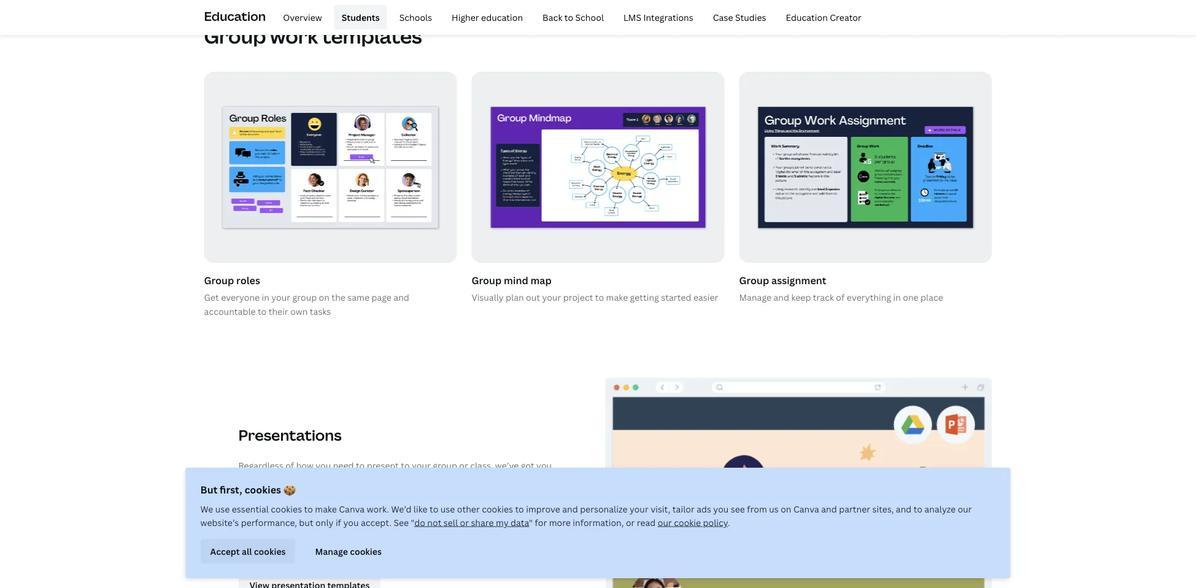 Task type: describe. For each thing, give the bounding box(es) containing it.
sell
[[444, 517, 458, 528]]

overview
[[283, 11, 322, 23]]

accept
[[210, 545, 240, 557]]

0 vertical spatial got
[[521, 459, 535, 471]]

see
[[731, 503, 745, 515]]

or right sell
[[460, 517, 469, 528]]

accept all cookies
[[210, 545, 286, 557]]

also
[[273, 523, 290, 535]]

see
[[394, 517, 409, 528]]

back to school
[[543, 11, 604, 23]]

our inside we use essential cookies to make canva work. we'd like to use other cookies to improve and personalize your visit, tailor ads you see from us on canva and partner sites, and to analyze our website's performance, but only if you accept. see "
[[958, 503, 972, 515]]

and inside regardless of how you need to present to your group or class, we've got you covered. you can present live (in-person or virtually), or record yourself talking over your presentation, and share. we've got an amazing collection of free, quality templates for you to put your own unique touches on.
[[367, 487, 383, 499]]

information,
[[573, 517, 624, 528]]

1 vertical spatial our
[[658, 517, 672, 528]]

page
[[372, 292, 392, 303]]

powerpoint,
[[422, 523, 472, 535]]

students
[[342, 11, 380, 23]]

tailor
[[673, 503, 695, 515]]

make inside we use essential cookies to make canva work. we'd like to use other cookies to improve and personalize your visit, tailor ads you see from us on canva and partner sites, and to analyze our website's performance, but only if you accept. see "
[[315, 503, 337, 515]]

an
[[455, 487, 465, 499]]

unique
[[434, 501, 462, 512]]

performance,
[[241, 517, 297, 528]]

lms integrations link
[[616, 5, 701, 29]]

and up do not sell or share my data " for more information, or read our cookie policy .
[[562, 503, 578, 515]]

manage and keep track of everything in one place
[[739, 292, 943, 303]]

group roles
[[204, 274, 260, 287]]

do not sell or share my data link
[[415, 517, 529, 528]]

2 in from the left
[[894, 292, 901, 303]]

publish
[[508, 523, 538, 535]]

the
[[332, 292, 346, 303]]

class,
[[470, 459, 493, 471]]

map
[[531, 274, 552, 287]]

higher
[[452, 11, 479, 23]]

0 vertical spatial of
[[836, 292, 845, 303]]

visually plan out your project to make getting started easier
[[472, 292, 719, 303]]

we've
[[412, 487, 437, 499]]

out
[[526, 292, 540, 303]]

cookies down presentation on the bottom of page
[[350, 545, 382, 557]]

1 vertical spatial present
[[311, 473, 343, 485]]

work
[[270, 23, 318, 49]]

1 canva from the left
[[339, 503, 365, 515]]

essential
[[232, 503, 269, 515]]

how
[[296, 459, 314, 471]]

group assignment
[[739, 274, 827, 287]]

cookie
[[674, 517, 701, 528]]

to right like
[[430, 503, 439, 515]]

schools link
[[392, 5, 440, 29]]

website's
[[200, 517, 239, 528]]

education creator link
[[779, 5, 869, 29]]

only
[[316, 517, 334, 528]]

data
[[511, 517, 529, 528]]

we've
[[495, 459, 519, 471]]

everyone
[[221, 292, 260, 303]]

easier inside the you can also download your presentation to powerpoint, or even publish it as a responsive website, to make it even easier to access.
[[405, 537, 430, 548]]

get
[[204, 292, 219, 303]]

group for group work templates
[[204, 23, 266, 49]]

virtually),
[[417, 473, 457, 485]]

menu bar containing overview
[[271, 5, 869, 29]]

education for education
[[204, 7, 266, 24]]

website,
[[304, 537, 338, 548]]

ads
[[697, 503, 711, 515]]

sites,
[[873, 503, 894, 515]]

your right out
[[542, 292, 561, 303]]

" inside we use essential cookies to make canva work. we'd like to use other cookies to improve and personalize your visit, tailor ads you see from us on canva and partner sites, and to analyze our website's performance, but only if you accept. see "
[[411, 517, 415, 528]]

on inside get everyone in your group on the same page and accountable to their own tasks
[[319, 292, 330, 303]]

we'd
[[391, 503, 412, 515]]

over
[[268, 487, 287, 499]]

creator
[[830, 11, 862, 23]]

1 use from the left
[[215, 503, 230, 515]]

everything
[[847, 292, 891, 303]]

your up virtually), at the bottom left
[[412, 459, 431, 471]]

on inside we use essential cookies to make canva work. we'd like to use other cookies to improve and personalize your visit, tailor ads you see from us on canva and partner sites, and to analyze our website's performance, but only if you accept. see "
[[781, 503, 792, 515]]

like
[[414, 503, 428, 515]]

regardless
[[239, 459, 284, 471]]

keep
[[792, 292, 811, 303]]

other
[[457, 503, 480, 515]]

presentations
[[239, 425, 342, 445]]

put
[[377, 501, 391, 512]]

0 horizontal spatial it
[[375, 537, 381, 548]]

group for group assignment
[[739, 274, 769, 287]]

own inside regardless of how you need to present to your group or class, we've got you covered. you can present live (in-person or virtually), or record yourself talking over your presentation, and share. we've got an amazing collection of free, quality templates for you to put your own unique touches on.
[[414, 501, 432, 512]]

but
[[299, 517, 313, 528]]

my
[[496, 517, 509, 528]]

partner
[[839, 503, 871, 515]]

to up (in-
[[356, 459, 365, 471]]

if
[[336, 517, 341, 528]]

your right over
[[289, 487, 308, 499]]

us
[[769, 503, 779, 515]]

group work assignment template image
[[740, 72, 992, 262]]

to down powerpoint,
[[432, 537, 441, 548]]

manage for manage and keep track of everything in one place
[[739, 292, 772, 303]]

back
[[543, 11, 563, 23]]

and down group assignment
[[774, 292, 790, 303]]

group inside get everyone in your group on the same page and accountable to their own tasks
[[293, 292, 317, 303]]

but
[[200, 483, 218, 496]]

you can also download your presentation to powerpoint, or even publish it as a responsive website, to make it even easier to access.
[[239, 523, 546, 548]]

1 horizontal spatial for
[[535, 517, 547, 528]]

make inside the you can also download your presentation to powerpoint, or even publish it as a responsive website, to make it even easier to access.
[[351, 537, 373, 548]]

cookies up my
[[482, 503, 513, 515]]

lms
[[624, 11, 642, 23]]

1 vertical spatial got
[[439, 487, 453, 499]]

manage for manage cookies
[[315, 545, 348, 557]]

schools
[[399, 11, 432, 23]]

to up person
[[401, 459, 410, 471]]

you right how
[[316, 459, 331, 471]]

get everyone in your group on the same page and accountable to their own tasks
[[204, 292, 409, 317]]

you up the collection
[[537, 459, 552, 471]]

you right if
[[343, 517, 359, 528]]

started
[[661, 292, 692, 303]]

to inside back to school link
[[565, 11, 573, 23]]

to up data
[[515, 503, 524, 515]]

work.
[[367, 503, 389, 515]]

overview link
[[276, 5, 329, 29]]

to right project
[[595, 292, 604, 303]]

to right see
[[411, 523, 420, 535]]

quality
[[259, 501, 288, 512]]

1 horizontal spatial present
[[367, 459, 399, 471]]

or left the read
[[626, 517, 635, 528]]

group for group mind map
[[472, 274, 502, 287]]

record
[[470, 473, 497, 485]]

but first, cookies 🍪
[[200, 483, 293, 496]]

presentation
[[356, 523, 409, 535]]



Task type: vqa. For each thing, say whether or not it's contained in the screenshot.


Task type: locate. For each thing, give the bounding box(es) containing it.
education inside "link"
[[786, 11, 828, 23]]

1 vertical spatial own
[[414, 501, 432, 512]]

can down how
[[294, 473, 309, 485]]

for down presentation,
[[334, 501, 346, 512]]

for
[[334, 501, 346, 512], [535, 517, 547, 528]]

on right us
[[781, 503, 792, 515]]

group mind map
[[472, 274, 552, 287]]

cookies
[[245, 483, 281, 496], [271, 503, 302, 515], [482, 503, 513, 515], [254, 545, 286, 557], [350, 545, 382, 557]]

"
[[411, 517, 415, 528], [529, 517, 533, 528]]

share
[[471, 517, 494, 528]]

0 horizontal spatial on
[[319, 292, 330, 303]]

1 vertical spatial easier
[[405, 537, 430, 548]]

0 horizontal spatial even
[[383, 537, 403, 548]]

group left assignment
[[739, 274, 769, 287]]

education creator
[[786, 11, 862, 23]]

group
[[204, 23, 266, 49], [204, 274, 234, 287], [472, 274, 502, 287], [739, 274, 769, 287]]

0 horizontal spatial education
[[204, 7, 266, 24]]

to left put
[[366, 501, 375, 512]]

can inside regardless of how you need to present to your group or class, we've got you covered. you can present live (in-person or virtually), or record yourself talking over your presentation, and share. we've got an amazing collection of free, quality templates for you to put your own unique touches on.
[[294, 473, 309, 485]]

manage cookies button
[[305, 539, 392, 564]]

our right "analyze" on the bottom of the page
[[958, 503, 972, 515]]

1 horizontal spatial canva
[[794, 503, 819, 515]]

1 horizontal spatial easier
[[694, 292, 719, 303]]

of right the track
[[836, 292, 845, 303]]

0 horizontal spatial present
[[311, 473, 343, 485]]

accountable
[[204, 305, 256, 317]]

person
[[375, 473, 404, 485]]

1 horizontal spatial group
[[433, 459, 457, 471]]

0 vertical spatial it
[[540, 523, 546, 535]]

0 horizontal spatial make
[[315, 503, 337, 515]]

group up "get" on the left of page
[[204, 274, 234, 287]]

1 horizontal spatial you
[[277, 473, 292, 485]]

canva right us
[[794, 503, 819, 515]]

1 vertical spatial even
[[383, 537, 403, 548]]

0 horizontal spatial can
[[256, 523, 271, 535]]

your inside get everyone in your group on the same page and accountable to their own tasks
[[272, 292, 290, 303]]

1 vertical spatial templates
[[290, 501, 332, 512]]

1 horizontal spatial can
[[294, 473, 309, 485]]

present up presentation,
[[311, 473, 343, 485]]

0 vertical spatial present
[[367, 459, 399, 471]]

accept all cookies button
[[200, 539, 296, 564]]

and down (in-
[[367, 487, 383, 499]]

you up over
[[277, 473, 292, 485]]

assignment
[[772, 274, 827, 287]]

group up visually
[[472, 274, 502, 287]]

0 horizontal spatial manage
[[315, 545, 348, 557]]

1 vertical spatial you
[[239, 523, 254, 535]]

0 horizontal spatial use
[[215, 503, 230, 515]]

your up the read
[[630, 503, 649, 515]]

on.
[[500, 501, 513, 512]]

1 in from the left
[[262, 292, 269, 303]]

templates
[[322, 23, 422, 49], [290, 501, 332, 512]]

group work templates
[[204, 23, 422, 49]]

manage inside button
[[315, 545, 348, 557]]

group up "tasks"
[[293, 292, 317, 303]]

1 vertical spatial make
[[315, 503, 337, 515]]

1 horizontal spatial education
[[786, 11, 828, 23]]

and
[[394, 292, 409, 303], [774, 292, 790, 303], [367, 487, 383, 499], [562, 503, 578, 515], [822, 503, 837, 515], [896, 503, 912, 515]]

in left one
[[894, 292, 901, 303]]

use up website's
[[215, 503, 230, 515]]

education
[[481, 11, 523, 23]]

2 horizontal spatial of
[[836, 292, 845, 303]]

can inside the you can also download your presentation to powerpoint, or even publish it as a responsive website, to make it even easier to access.
[[256, 523, 271, 535]]

or
[[459, 459, 468, 471], [406, 473, 415, 485], [459, 473, 468, 485], [460, 517, 469, 528], [626, 517, 635, 528], [474, 523, 483, 535]]

and inside get everyone in your group on the same page and accountable to their own tasks
[[394, 292, 409, 303]]

0 vertical spatial for
[[334, 501, 346, 512]]

improve
[[526, 503, 560, 515]]

1 horizontal spatial our
[[958, 503, 972, 515]]

school
[[576, 11, 604, 23]]

can
[[294, 473, 309, 485], [256, 523, 271, 535]]

and right page
[[394, 292, 409, 303]]

1 horizontal spatial make
[[351, 537, 373, 548]]

integrations
[[644, 11, 694, 23]]

cookies down over
[[271, 503, 302, 515]]

to left their
[[258, 305, 267, 317]]

roles
[[236, 274, 260, 287]]

not
[[427, 517, 442, 528]]

yourself
[[499, 473, 533, 485]]

do not sell or share my data " for more information, or read our cookie policy .
[[415, 517, 730, 528]]

accept.
[[361, 517, 392, 528]]

visit,
[[651, 503, 671, 515]]

higher education
[[452, 11, 523, 23]]

policy
[[703, 517, 728, 528]]

from
[[747, 503, 767, 515]]

read
[[637, 517, 656, 528]]

menu bar
[[271, 5, 869, 29]]

of up improve
[[546, 487, 555, 499]]

use up sell
[[441, 503, 455, 515]]

in up their
[[262, 292, 269, 303]]

you inside regardless of how you need to present to your group or class, we've got you covered. you can present live (in-person or virtually), or record yourself talking over your presentation, and share. we've got an amazing collection of free, quality templates for you to put your own unique touches on.
[[277, 473, 292, 485]]

1 horizontal spatial use
[[441, 503, 455, 515]]

your down share.
[[393, 501, 412, 512]]

1 horizontal spatial of
[[546, 487, 555, 499]]

0 vertical spatial own
[[290, 305, 308, 317]]

share.
[[385, 487, 410, 499]]

0 vertical spatial make
[[606, 292, 628, 303]]

or down touches
[[474, 523, 483, 535]]

your inside the you can also download your presentation to powerpoint, or even publish it as a responsive website, to make it even easier to access.
[[335, 523, 354, 535]]

1 vertical spatial can
[[256, 523, 271, 535]]

even down presentation on the bottom of page
[[383, 537, 403, 548]]

download
[[292, 523, 333, 535]]

" right see
[[411, 517, 415, 528]]

to down if
[[340, 537, 349, 548]]

education
[[204, 7, 266, 24], [786, 11, 828, 23]]

1 horizontal spatial own
[[414, 501, 432, 512]]

our down the visit,
[[658, 517, 672, 528]]

back to school link
[[535, 5, 611, 29]]

1 horizontal spatial in
[[894, 292, 901, 303]]

0 vertical spatial can
[[294, 473, 309, 485]]

your up their
[[272, 292, 290, 303]]

for down improve
[[535, 517, 547, 528]]

got left the an
[[439, 487, 453, 499]]

as
[[239, 537, 248, 548]]

group for group roles
[[204, 274, 234, 287]]

make left 'getting'
[[606, 292, 628, 303]]

it down presentation on the bottom of page
[[375, 537, 381, 548]]

1 vertical spatial it
[[375, 537, 381, 548]]

0 vertical spatial our
[[958, 503, 972, 515]]

0 vertical spatial you
[[277, 473, 292, 485]]

1 vertical spatial group
[[433, 459, 457, 471]]

their
[[269, 305, 288, 317]]

0 horizontal spatial you
[[239, 523, 254, 535]]

0 horizontal spatial own
[[290, 305, 308, 317]]

responsive
[[257, 537, 302, 548]]

on up "tasks"
[[319, 292, 330, 303]]

and left 'partner'
[[822, 503, 837, 515]]

you
[[316, 459, 331, 471], [537, 459, 552, 471], [348, 501, 364, 512], [714, 503, 729, 515], [343, 517, 359, 528]]

present up person
[[367, 459, 399, 471]]

.
[[728, 517, 730, 528]]

0 horizontal spatial canva
[[339, 503, 365, 515]]

" down improve
[[529, 517, 533, 528]]

cookies right all
[[254, 545, 286, 557]]

2 " from the left
[[529, 517, 533, 528]]

one
[[903, 292, 919, 303]]

2 canva from the left
[[794, 503, 819, 515]]

same
[[348, 292, 370, 303]]

or inside the you can also download your presentation to powerpoint, or even publish it as a responsive website, to make it even easier to access.
[[474, 523, 483, 535]]

0 vertical spatial templates
[[322, 23, 422, 49]]

own down we've
[[414, 501, 432, 512]]

own right their
[[290, 305, 308, 317]]

first,
[[220, 483, 242, 496]]

higher education link
[[445, 5, 530, 29]]

lms integrations
[[624, 11, 694, 23]]

and right sites,
[[896, 503, 912, 515]]

2 vertical spatial of
[[546, 487, 555, 499]]

1 " from the left
[[411, 517, 415, 528]]

you
[[277, 473, 292, 485], [239, 523, 254, 535]]

0 horizontal spatial got
[[439, 487, 453, 499]]

even down on.
[[485, 523, 505, 535]]

group up virtually), at the bottom left
[[433, 459, 457, 471]]

do
[[415, 517, 425, 528]]

or left class,
[[459, 459, 468, 471]]

our cookie policy link
[[658, 517, 728, 528]]

1 horizontal spatial on
[[781, 503, 792, 515]]

to
[[565, 11, 573, 23], [595, 292, 604, 303], [258, 305, 267, 317], [356, 459, 365, 471], [401, 459, 410, 471], [366, 501, 375, 512], [304, 503, 313, 515], [430, 503, 439, 515], [515, 503, 524, 515], [914, 503, 923, 515], [411, 523, 420, 535], [340, 537, 349, 548], [432, 537, 441, 548]]

to inside get everyone in your group on the same page and accountable to their own tasks
[[258, 305, 267, 317]]

group mindmap template image
[[472, 72, 724, 262]]

cookies up 'quality'
[[245, 483, 281, 496]]

0 vertical spatial on
[[319, 292, 330, 303]]

0 horizontal spatial easier
[[405, 537, 430, 548]]

group inside regardless of how you need to present to your group or class, we've got you covered. you can present live (in-person or virtually), or record yourself talking over your presentation, and share. we've got an amazing collection of free, quality templates for you to put your own unique touches on.
[[433, 459, 457, 471]]

to left "analyze" on the bottom of the page
[[914, 503, 923, 515]]

1 horizontal spatial got
[[521, 459, 535, 471]]

manage down group assignment
[[739, 292, 772, 303]]

1 horizontal spatial even
[[485, 523, 505, 535]]

education for education creator
[[786, 11, 828, 23]]

1 horizontal spatial "
[[529, 517, 533, 528]]

you inside the you can also download your presentation to powerpoint, or even publish it as a responsive website, to make it even easier to access.
[[239, 523, 254, 535]]

1 vertical spatial for
[[535, 517, 547, 528]]

plan
[[506, 292, 524, 303]]

or up share.
[[406, 473, 415, 485]]

2 horizontal spatial make
[[606, 292, 628, 303]]

present
[[367, 459, 399, 471], [311, 473, 343, 485]]

access.
[[443, 537, 473, 548]]

group roles template image
[[205, 72, 456, 262]]

0 vertical spatial easier
[[694, 292, 719, 303]]

you up policy
[[714, 503, 729, 515]]

1 horizontal spatial it
[[540, 523, 546, 535]]

it left more at bottom
[[540, 523, 546, 535]]

2 use from the left
[[441, 503, 455, 515]]

2 vertical spatial make
[[351, 537, 373, 548]]

to up but in the bottom left of the page
[[304, 503, 313, 515]]

your right only
[[335, 523, 354, 535]]

track
[[813, 292, 834, 303]]

templates inside regardless of how you need to present to your group or class, we've got you covered. you can present live (in-person or virtually), or record yourself talking over your presentation, and share. we've got an amazing collection of free, quality templates for you to put your own unique touches on.
[[290, 501, 332, 512]]

own inside get everyone in your group on the same page and accountable to their own tasks
[[290, 305, 308, 317]]

0 horizontal spatial in
[[262, 292, 269, 303]]

need
[[333, 459, 354, 471]]

presentation,
[[310, 487, 365, 499]]

student presenting image
[[606, 367, 992, 588]]

got up yourself
[[521, 459, 535, 471]]

make down accept.
[[351, 537, 373, 548]]

0 vertical spatial even
[[485, 523, 505, 535]]

live
[[345, 473, 360, 485]]

mind
[[504, 274, 528, 287]]

group left work
[[204, 23, 266, 49]]

tasks
[[310, 305, 331, 317]]

1 vertical spatial of
[[286, 459, 294, 471]]

easier down do
[[405, 537, 430, 548]]

of
[[836, 292, 845, 303], [286, 459, 294, 471], [546, 487, 555, 499]]

1 vertical spatial manage
[[315, 545, 348, 557]]

group
[[293, 292, 317, 303], [433, 459, 457, 471]]

make up only
[[315, 503, 337, 515]]

0 horizontal spatial for
[[334, 501, 346, 512]]

manage down 'download'
[[315, 545, 348, 557]]

to right the back
[[565, 11, 573, 23]]

in inside get everyone in your group on the same page and accountable to their own tasks
[[262, 292, 269, 303]]

easier right started in the right of the page
[[694, 292, 719, 303]]

0 vertical spatial manage
[[739, 292, 772, 303]]

1 horizontal spatial manage
[[739, 292, 772, 303]]

in
[[262, 292, 269, 303], [894, 292, 901, 303]]

can left also
[[256, 523, 271, 535]]

collection
[[503, 487, 544, 499]]

0 horizontal spatial our
[[658, 517, 672, 528]]

it
[[540, 523, 546, 535], [375, 537, 381, 548]]

your inside we use essential cookies to make canva work. we'd like to use other cookies to improve and personalize your visit, tailor ads you see from us on canva and partner sites, and to analyze our website's performance, but only if you accept. see "
[[630, 503, 649, 515]]

case studies link
[[706, 5, 774, 29]]

0 horizontal spatial of
[[286, 459, 294, 471]]

0 horizontal spatial group
[[293, 292, 317, 303]]

0 horizontal spatial "
[[411, 517, 415, 528]]

canva
[[339, 503, 365, 515], [794, 503, 819, 515]]

we use essential cookies to make canva work. we'd like to use other cookies to improve and personalize your visit, tailor ads you see from us on canva and partner sites, and to analyze our website's performance, but only if you accept. see "
[[200, 503, 972, 528]]

you up as
[[239, 523, 254, 535]]

studies
[[735, 11, 766, 23]]

0 vertical spatial group
[[293, 292, 317, 303]]

got
[[521, 459, 535, 471], [439, 487, 453, 499]]

1 vertical spatial on
[[781, 503, 792, 515]]

personalize
[[580, 503, 628, 515]]

for inside regardless of how you need to present to your group or class, we've got you covered. you can present live (in-person or virtually), or record yourself talking over your presentation, and share. we've got an amazing collection of free, quality templates for you to put your own unique touches on.
[[334, 501, 346, 512]]

our
[[958, 503, 972, 515], [658, 517, 672, 528]]

canva up if
[[339, 503, 365, 515]]

or up the an
[[459, 473, 468, 485]]

place
[[921, 292, 943, 303]]

you left work.
[[348, 501, 364, 512]]

of left how
[[286, 459, 294, 471]]

manage cookies
[[315, 545, 382, 557]]

project
[[563, 292, 593, 303]]



